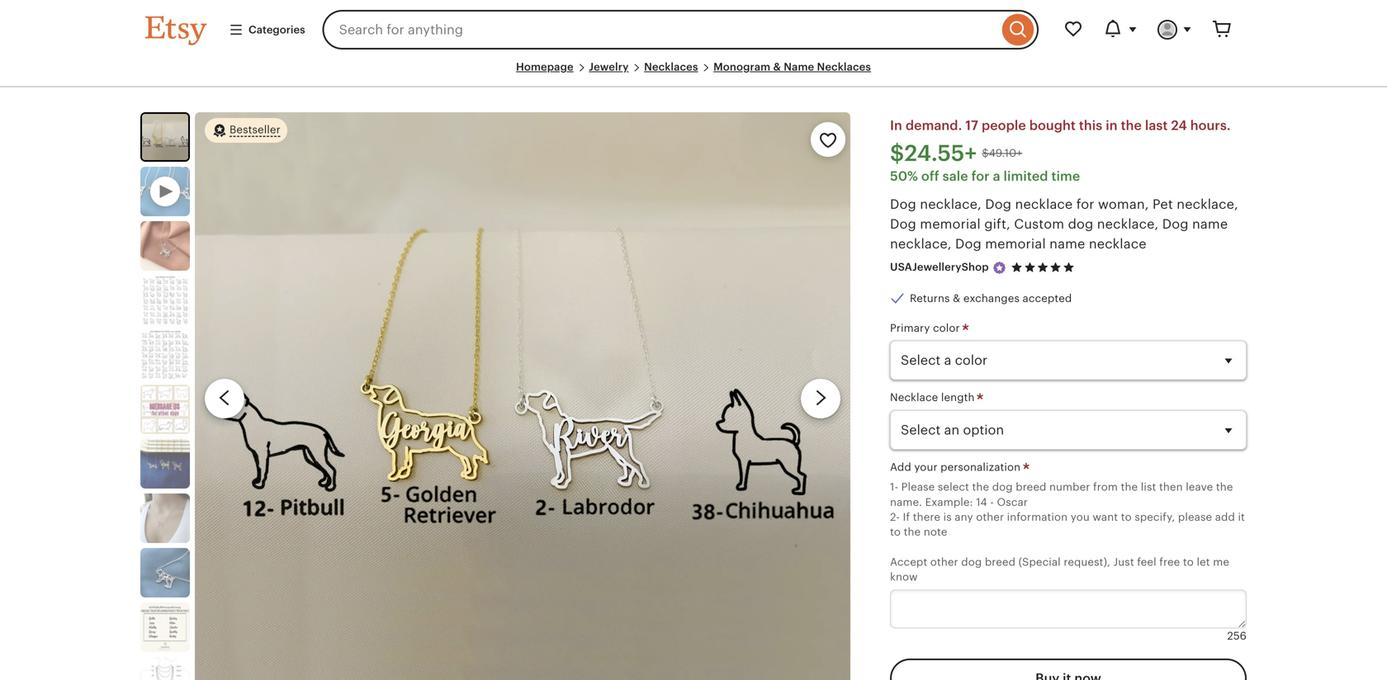 Task type: locate. For each thing, give the bounding box(es) containing it.
gift,
[[985, 217, 1011, 232]]

necklace, down "woman,"
[[1098, 217, 1159, 232]]

necklace down "woman,"
[[1089, 236, 1147, 251]]

0 horizontal spatial name
[[1050, 236, 1086, 251]]

necklace up custom
[[1016, 197, 1073, 212]]

specify,
[[1135, 511, 1176, 524]]

categories banner
[[116, 0, 1272, 59]]

None search field
[[323, 10, 1039, 50]]

dog
[[890, 197, 917, 212], [986, 197, 1012, 212], [890, 217, 917, 232], [1163, 217, 1189, 232], [956, 236, 982, 251]]

it
[[1239, 511, 1246, 524]]

0 vertical spatial breed
[[1016, 481, 1047, 494]]

necklaces right 'name'
[[817, 61, 872, 73]]

let
[[1197, 556, 1211, 569]]

(special
[[1019, 556, 1061, 569]]

0 horizontal spatial necklaces
[[644, 61, 698, 73]]

for left a
[[972, 169, 990, 184]]

for
[[972, 169, 990, 184], [1077, 197, 1095, 212]]

menu bar containing homepage
[[145, 59, 1242, 88]]

is
[[944, 511, 952, 524]]

accept other dog breed (special request), just feel free to let me know
[[890, 556, 1230, 584]]

memorial up usajewelleryshop
[[920, 217, 981, 232]]

from
[[1094, 481, 1118, 494]]

dog necklace dog necklace for woman pet necklace dog image 6 image
[[140, 440, 190, 489]]

hours.
[[1191, 118, 1231, 133]]

add your personalization
[[890, 461, 1024, 474]]

other down -
[[977, 511, 1005, 524]]

0 horizontal spatial memorial
[[920, 217, 981, 232]]

0 vertical spatial dog
[[1069, 217, 1094, 232]]

0 horizontal spatial &
[[774, 61, 781, 73]]

this
[[1080, 118, 1103, 133]]

categories
[[249, 23, 305, 36]]

feel
[[1138, 556, 1157, 569]]

if
[[903, 511, 910, 524]]

1 vertical spatial to
[[890, 526, 901, 539]]

2 necklaces from the left
[[817, 61, 872, 73]]

necklace,
[[920, 197, 982, 212], [1177, 197, 1239, 212], [1098, 217, 1159, 232], [890, 236, 952, 251]]

breed
[[1016, 481, 1047, 494], [985, 556, 1016, 569]]

exchanges
[[964, 292, 1020, 305]]

dog necklace dog necklace for woman pet necklace dog image 2 image
[[140, 222, 190, 271]]

other
[[977, 511, 1005, 524], [931, 556, 959, 569]]

dog necklace dog necklace for woman pet necklace dog image 5 image
[[140, 385, 190, 435]]

necklaces
[[644, 61, 698, 73], [817, 61, 872, 73]]

0 horizontal spatial dog name necklace for woman image
[[142, 114, 188, 160]]

last
[[1146, 118, 1168, 133]]

memorial
[[920, 217, 981, 232], [986, 236, 1046, 251]]

& for returns
[[953, 292, 961, 305]]

menu bar
[[145, 59, 1242, 88]]

in demand. 17 people bought this in the last 24 hours.
[[890, 118, 1231, 133]]

necklace, down sale
[[920, 197, 982, 212]]

2-
[[890, 511, 900, 524]]

add
[[890, 461, 912, 474]]

1 vertical spatial other
[[931, 556, 959, 569]]

note
[[924, 526, 948, 539]]

& left 'name'
[[774, 61, 781, 73]]

2 horizontal spatial dog
[[1069, 217, 1094, 232]]

1 vertical spatial breed
[[985, 556, 1016, 569]]

for down time
[[1077, 197, 1095, 212]]

1 horizontal spatial necklace
[[1089, 236, 1147, 251]]

breed up oscar
[[1016, 481, 1047, 494]]

0 horizontal spatial necklace
[[1016, 197, 1073, 212]]

dog inside 1- please select the dog breed number from the list then leave the name. example: 14 - oscar 2- if there is any other information you want to specify, please add it to the note
[[993, 481, 1013, 494]]

to right want
[[1122, 511, 1132, 524]]

1 horizontal spatial to
[[1122, 511, 1132, 524]]

1 vertical spatial memorial
[[986, 236, 1046, 251]]

1 vertical spatial &
[[953, 292, 961, 305]]

to down "2-"
[[890, 526, 901, 539]]

necklace, right pet
[[1177, 197, 1239, 212]]

select
[[938, 481, 970, 494]]

primary
[[890, 322, 930, 335]]

memorial down gift,
[[986, 236, 1046, 251]]

dog down any
[[962, 556, 982, 569]]

none search field inside categories banner
[[323, 10, 1039, 50]]

information
[[1008, 511, 1068, 524]]

& for monogram
[[774, 61, 781, 73]]

0 horizontal spatial dog
[[962, 556, 982, 569]]

1 necklaces from the left
[[644, 61, 698, 73]]

name
[[1193, 217, 1229, 232], [1050, 236, 1086, 251]]

off
[[922, 169, 940, 184]]

breed inside accept other dog breed (special request), just feel free to let me know
[[985, 556, 1016, 569]]

want
[[1093, 511, 1119, 524]]

1 horizontal spatial &
[[953, 292, 961, 305]]

0 horizontal spatial to
[[890, 526, 901, 539]]

just
[[1114, 556, 1135, 569]]

1 horizontal spatial name
[[1193, 217, 1229, 232]]

24
[[1172, 118, 1188, 133]]

breed left the (special on the right bottom of page
[[985, 556, 1016, 569]]

other inside accept other dog breed (special request), just feel free to let me know
[[931, 556, 959, 569]]

0 horizontal spatial other
[[931, 556, 959, 569]]

& right returns
[[953, 292, 961, 305]]

the down if
[[904, 526, 921, 539]]

necklaces down the search for anything text field
[[644, 61, 698, 73]]

to
[[1122, 511, 1132, 524], [890, 526, 901, 539], [1184, 556, 1194, 569]]

2 horizontal spatial to
[[1184, 556, 1194, 569]]

&
[[774, 61, 781, 73], [953, 292, 961, 305]]

the up 14
[[973, 481, 990, 494]]

dog right custom
[[1069, 217, 1094, 232]]

to left let
[[1184, 556, 1194, 569]]

0 horizontal spatial for
[[972, 169, 990, 184]]

other down note
[[931, 556, 959, 569]]

bestseller
[[230, 124, 281, 136]]

$24.55+ $49.10+
[[890, 141, 1023, 166]]

1 horizontal spatial dog
[[993, 481, 1013, 494]]

me
[[1214, 556, 1230, 569]]

1 horizontal spatial for
[[1077, 197, 1095, 212]]

necklace
[[1016, 197, 1073, 212], [1089, 236, 1147, 251]]

dog inside accept other dog breed (special request), just feel free to let me know
[[962, 556, 982, 569]]

1 horizontal spatial necklaces
[[817, 61, 872, 73]]

dog name necklace for woman image
[[195, 112, 851, 681], [142, 114, 188, 160]]

0 vertical spatial &
[[774, 61, 781, 73]]

2 vertical spatial dog
[[962, 556, 982, 569]]

2 vertical spatial to
[[1184, 556, 1194, 569]]

name
[[784, 61, 815, 73]]

necklace
[[890, 392, 939, 404]]

1 horizontal spatial memorial
[[986, 236, 1046, 251]]

1 vertical spatial dog
[[993, 481, 1013, 494]]

other inside 1- please select the dog breed number from the list then leave the name. example: 14 - oscar 2- if there is any other information you want to specify, please add it to the note
[[977, 511, 1005, 524]]

the
[[1121, 118, 1142, 133], [973, 481, 990, 494], [1121, 481, 1138, 494], [1217, 481, 1234, 494], [904, 526, 921, 539]]

0 vertical spatial for
[[972, 169, 990, 184]]

dog
[[1069, 217, 1094, 232], [993, 481, 1013, 494], [962, 556, 982, 569]]

length
[[942, 392, 975, 404]]

breed inside 1- please select the dog breed number from the list then leave the name. example: 14 - oscar 2- if there is any other information you want to specify, please add it to the note
[[1016, 481, 1047, 494]]

bought
[[1030, 118, 1076, 133]]

1 horizontal spatial other
[[977, 511, 1005, 524]]

dog up oscar
[[993, 481, 1013, 494]]

0 vertical spatial other
[[977, 511, 1005, 524]]

accepted
[[1023, 292, 1072, 305]]

1 vertical spatial for
[[1077, 197, 1095, 212]]

256
[[1228, 630, 1247, 643]]



Task type: describe. For each thing, give the bounding box(es) containing it.
50%
[[890, 169, 919, 184]]

monogram & name necklaces link
[[714, 61, 872, 73]]

usajewelleryshop link
[[890, 261, 989, 274]]

jewelry link
[[589, 61, 629, 73]]

1 vertical spatial necklace
[[1089, 236, 1147, 251]]

monogram
[[714, 61, 771, 73]]

accept
[[890, 556, 928, 569]]

add
[[1216, 511, 1236, 524]]

dog necklace dog necklace for woman pet necklace dog image 10 image
[[140, 658, 190, 681]]

custom
[[1015, 217, 1065, 232]]

please
[[902, 481, 935, 494]]

there
[[913, 511, 941, 524]]

$49.10+
[[982, 147, 1023, 160]]

example:
[[926, 496, 974, 509]]

you
[[1071, 511, 1090, 524]]

primary color
[[890, 322, 963, 335]]

color
[[933, 322, 960, 335]]

for inside dog necklace, dog necklace for woman, pet necklace, dog memorial gift, custom dog necklace, dog name necklace, dog memorial name necklace
[[1077, 197, 1095, 212]]

1- please select the dog breed number from the list then leave the name. example: 14 - oscar 2- if there is any other information you want to specify, please add it to the note
[[890, 481, 1246, 539]]

list
[[1141, 481, 1157, 494]]

then
[[1160, 481, 1183, 494]]

17
[[966, 118, 979, 133]]

returns & exchanges accepted
[[910, 292, 1072, 305]]

dog necklace dog necklace for woman pet necklace dog image 9 image
[[140, 603, 190, 653]]

$24.55+
[[890, 141, 977, 166]]

necklace length
[[890, 392, 978, 404]]

1-
[[890, 481, 899, 494]]

request),
[[1064, 556, 1111, 569]]

dog necklace dog necklace for woman pet necklace dog image 8 image
[[140, 549, 190, 598]]

your
[[915, 461, 938, 474]]

time
[[1052, 169, 1081, 184]]

jewelry
[[589, 61, 629, 73]]

limited
[[1004, 169, 1049, 184]]

1 horizontal spatial dog name necklace for woman image
[[195, 112, 851, 681]]

number
[[1050, 481, 1091, 494]]

1 vertical spatial name
[[1050, 236, 1086, 251]]

dog necklace dog necklace for woman pet necklace dog image 7 image
[[140, 494, 190, 544]]

pet
[[1153, 197, 1174, 212]]

demand.
[[906, 118, 963, 133]]

star_seller image
[[993, 260, 1007, 275]]

0 vertical spatial memorial
[[920, 217, 981, 232]]

in
[[890, 118, 903, 133]]

necklaces link
[[644, 61, 698, 73]]

0 vertical spatial to
[[1122, 511, 1132, 524]]

0 vertical spatial name
[[1193, 217, 1229, 232]]

homepage link
[[516, 61, 574, 73]]

14
[[977, 496, 988, 509]]

dog necklace dog necklace for woman pet necklace dog image 3 image
[[140, 276, 190, 326]]

oscar
[[997, 496, 1028, 509]]

sale
[[943, 169, 969, 184]]

necklace, up usajewelleryshop
[[890, 236, 952, 251]]

monogram & name necklaces
[[714, 61, 872, 73]]

a
[[993, 169, 1001, 184]]

please
[[1179, 511, 1213, 524]]

Add your personalization text field
[[890, 590, 1247, 629]]

homepage
[[516, 61, 574, 73]]

dog necklace, dog necklace for woman, pet necklace, dog memorial gift, custom dog necklace, dog name necklace, dog memorial name necklace
[[890, 197, 1239, 251]]

personalization
[[941, 461, 1021, 474]]

bestseller button
[[205, 117, 287, 144]]

leave
[[1186, 481, 1214, 494]]

Search for anything text field
[[323, 10, 999, 50]]

usajewelleryshop
[[890, 261, 989, 274]]

-
[[991, 496, 994, 509]]

in
[[1106, 118, 1118, 133]]

to inside accept other dog breed (special request), just feel free to let me know
[[1184, 556, 1194, 569]]

any
[[955, 511, 974, 524]]

people
[[982, 118, 1027, 133]]

name.
[[890, 496, 923, 509]]

the right the in on the right top
[[1121, 118, 1142, 133]]

50% off sale for a limited time
[[890, 169, 1081, 184]]

the left list
[[1121, 481, 1138, 494]]

dog inside dog necklace, dog necklace for woman, pet necklace, dog memorial gift, custom dog necklace, dog name necklace, dog memorial name necklace
[[1069, 217, 1094, 232]]

woman,
[[1099, 197, 1150, 212]]

categories button
[[216, 15, 318, 45]]

know
[[890, 571, 918, 584]]

free
[[1160, 556, 1181, 569]]

returns
[[910, 292, 950, 305]]

dog necklace dog necklace for woman pet necklace dog image 4 image
[[140, 331, 190, 380]]

the right leave
[[1217, 481, 1234, 494]]

0 vertical spatial necklace
[[1016, 197, 1073, 212]]



Task type: vqa. For each thing, say whether or not it's contained in the screenshot.
(15%
no



